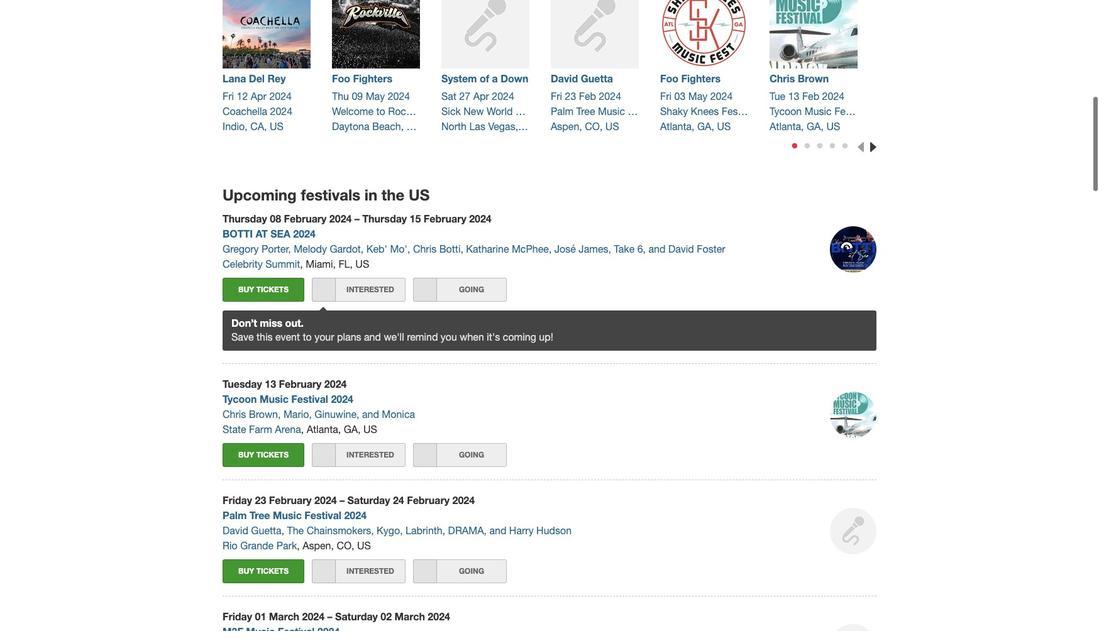 Task type: locate. For each thing, give the bounding box(es) containing it.
1 vertical spatial palm tree music festival 2024 image
[[830, 508, 877, 555]]

0 horizontal spatial 23
[[255, 495, 266, 507]]

fri left 03
[[660, 90, 672, 102]]

23 inside david guetta fri 23 feb 2024 palm tree music festival 2024 aspen, co, us
[[565, 90, 576, 102]]

1 thursday from the left
[[223, 212, 267, 224]]

0 horizontal spatial may
[[366, 90, 385, 102]]

1 horizontal spatial march
[[395, 611, 425, 623]]

0 vertical spatial interested button
[[312, 278, 406, 302]]

1 vertical spatial fl,
[[339, 258, 353, 270]]

las
[[470, 121, 486, 132]]

palm down david guetta link
[[551, 106, 574, 117]]

interested for palm tree music festival 2024
[[347, 567, 394, 576]]

2 may from the left
[[689, 90, 708, 102]]

2 vertical spatial david
[[223, 525, 248, 537]]

may up knees
[[689, 90, 708, 102]]

tree up guetta,
[[250, 510, 270, 522]]

interested button down gardot,
[[312, 278, 406, 302]]

sick new world 2024 image
[[442, 0, 530, 68]]

0 horizontal spatial –
[[327, 611, 332, 623]]

feb for brown
[[803, 90, 820, 102]]

1 horizontal spatial ga,
[[698, 121, 715, 132]]

1 vertical spatial ,
[[301, 424, 304, 435]]

foo up thu
[[332, 72, 350, 84]]

tuesday 13 february 2024
[[223, 378, 347, 390]]

fl, down the rockville
[[407, 121, 421, 132]]

going for festival
[[459, 567, 484, 576]]

,
[[300, 258, 303, 270], [301, 424, 304, 435], [297, 541, 300, 552]]

2 foo from the left
[[660, 72, 679, 84]]

fl,
[[407, 121, 421, 132], [339, 258, 353, 270]]

0 vertical spatial aspen,
[[551, 121, 582, 132]]

festival
[[628, 106, 662, 117], [722, 106, 756, 117], [835, 106, 869, 117], [291, 393, 328, 405], [305, 510, 342, 522]]

and right the 6,
[[649, 243, 666, 254]]

0 horizontal spatial thursday
[[223, 212, 267, 224]]

2 horizontal spatial david
[[669, 243, 694, 254]]

0 vertical spatial interested
[[347, 285, 394, 294]]

buy down state
[[238, 451, 254, 460]]

1 vertical spatial going button
[[413, 444, 507, 468]]

2 friday from the top
[[223, 611, 252, 623]]

david up rio
[[223, 525, 248, 537]]

tickets down state farm arena link
[[256, 451, 289, 460]]

3 interested from the top
[[347, 567, 394, 576]]

1 horizontal spatial foo fighters link
[[660, 71, 749, 86]]

david guetta fri 23 feb 2024 palm tree music festival 2024 aspen, co, us
[[551, 72, 688, 132]]

2 vertical spatial going
[[459, 567, 484, 576]]

1 vertical spatial to
[[303, 332, 312, 343]]

foo fighters link up 03
[[660, 71, 749, 86]]

david left foster
[[669, 243, 694, 254]]

fri left 12
[[223, 90, 234, 102]]

us inside tycoon music festival 2024 chris brown, mario, ginuwine, and monica state farm arena , atlanta, ga, us
[[364, 424, 377, 435]]

0 horizontal spatial tycoon
[[223, 393, 257, 405]]

tycoon down tuesday
[[223, 393, 257, 405]]

buy for palm tree music festival 2024
[[238, 567, 254, 576]]

fri inside foo fighters fri 03 may 2024 shaky knees festival 2024 atlanta, ga, us
[[660, 90, 672, 102]]

apr right 12
[[251, 90, 267, 102]]

knees
[[691, 106, 719, 117]]

0 horizontal spatial david
[[223, 525, 248, 537]]

to
[[376, 106, 385, 117], [303, 332, 312, 343]]

interested down kygo,
[[347, 567, 394, 576]]

co, down chainsmokers,
[[337, 541, 354, 552]]

february up the the
[[269, 495, 312, 507]]

1 vertical spatial 23
[[255, 495, 266, 507]]

0 vertical spatial tycoon
[[770, 106, 802, 117]]

1 horizontal spatial may
[[689, 90, 708, 102]]

3 fri from the left
[[660, 90, 672, 102]]

tickets for tree
[[256, 567, 289, 576]]

0 horizontal spatial march
[[269, 611, 299, 623]]

festival inside tycoon music festival 2024 chris brown, mario, ginuwine, and monica state farm arena , atlanta, ga, us
[[291, 393, 328, 405]]

1 horizontal spatial foo
[[660, 72, 679, 84]]

1 horizontal spatial atlanta,
[[660, 121, 695, 132]]

2 foo fighters link from the left
[[660, 71, 749, 86]]

aspen, inside david guetta fri 23 feb 2024 palm tree music festival 2024 aspen, co, us
[[551, 121, 582, 132]]

brown,
[[249, 409, 281, 420]]

may inside foo fighters fri 03 may 2024 shaky knees festival 2024 atlanta, ga, us
[[689, 90, 708, 102]]

2 horizontal spatial fri
[[660, 90, 672, 102]]

0 horizontal spatial tree
[[250, 510, 270, 522]]

0 vertical spatial buy
[[238, 285, 254, 294]]

february up sea
[[284, 212, 327, 224]]

state
[[223, 424, 246, 435]]

buy tickets
[[238, 285, 289, 294], [238, 451, 289, 460], [238, 567, 289, 576]]

ga, inside tycoon music festival 2024 chris brown, mario, ginuwine, and monica state farm arena , atlanta, ga, us
[[344, 424, 361, 435]]

aspen, down chainsmokers,
[[303, 541, 334, 552]]

nv,
[[521, 121, 536, 132]]

23
[[565, 90, 576, 102], [255, 495, 266, 507]]

2 apr from the left
[[473, 90, 489, 102]]

to inside 'foo fighters thu 09 may 2024 welcome to rockville 2024 daytona beach, fl, us'
[[376, 106, 385, 117]]

0 horizontal spatial aspen,
[[303, 541, 334, 552]]

1 foo from the left
[[332, 72, 350, 84]]

tickets
[[256, 285, 289, 294], [256, 451, 289, 460], [256, 567, 289, 576]]

foo inside foo fighters fri 03 may 2024 shaky knees festival 2024 atlanta, ga, us
[[660, 72, 679, 84]]

atlanta, for chris
[[770, 121, 804, 132]]

1 buy tickets from the top
[[238, 285, 289, 294]]

2 horizontal spatial atlanta,
[[770, 121, 804, 132]]

north
[[442, 121, 467, 132]]

guetta
[[581, 72, 613, 84]]

0 vertical spatial david
[[551, 72, 578, 84]]

us inside 'foo fighters thu 09 may 2024 welcome to rockville 2024 daytona beach, fl, us'
[[424, 121, 437, 132]]

to left "your"
[[303, 332, 312, 343]]

ga, down "ginuwine,"
[[344, 424, 361, 435]]

us inside foo fighters fri 03 may 2024 shaky knees festival 2024 atlanta, ga, us
[[717, 121, 731, 132]]

23 up guetta,
[[255, 495, 266, 507]]

atlanta, inside foo fighters fri 03 may 2024 shaky knees festival 2024 atlanta, ga, us
[[660, 121, 695, 132]]

friday 23 february 2024 – saturday 24 february 2024
[[223, 495, 475, 507]]

remind
[[407, 332, 438, 343]]

, inside palm tree music festival 2024 david guetta, the chainsmokers, kygo, labrinth, drama, and harry hudson rio grande park , aspen, co, us
[[297, 541, 300, 552]]

music inside david guetta fri 23 feb 2024 palm tree music festival 2024 aspen, co, us
[[598, 106, 625, 117]]

friday left 01
[[223, 611, 252, 623]]

vegas,
[[488, 121, 518, 132]]

2 fighters from the left
[[682, 72, 721, 84]]

0 vertical spatial 23
[[565, 90, 576, 102]]

ga,
[[698, 121, 715, 132], [807, 121, 824, 132], [344, 424, 361, 435]]

festival up chainsmokers,
[[305, 510, 342, 522]]

0 horizontal spatial fri
[[223, 90, 234, 102]]

1 horizontal spatial palm
[[551, 106, 574, 117]]

1 tickets from the top
[[256, 285, 289, 294]]

2 vertical spatial tickets
[[256, 567, 289, 576]]

friday up guetta,
[[223, 495, 252, 507]]

foo for foo fighters fri 03 may 2024 shaky knees festival 2024 atlanta, ga, us
[[660, 72, 679, 84]]

buy
[[238, 285, 254, 294], [238, 451, 254, 460], [238, 567, 254, 576]]

february for friday 23 february 2024 – saturday 24 february 2024
[[269, 495, 312, 507]]

08
[[270, 212, 281, 224]]

farm
[[249, 424, 272, 435]]

fl, down gardot,
[[339, 258, 353, 270]]

friday for friday 01 march 2024 – saturday 02 march 2024
[[223, 611, 252, 623]]

, down the the
[[297, 541, 300, 552]]

thursday
[[223, 212, 267, 224], [363, 212, 407, 224]]

and inside tycoon music festival 2024 chris brown, mario, ginuwine, and monica state farm arena , atlanta, ga, us
[[362, 409, 379, 420]]

3 buy from the top
[[238, 567, 254, 576]]

ginuwine,
[[315, 409, 359, 420]]

0 horizontal spatial chris
[[223, 409, 246, 420]]

1 going button from the top
[[413, 278, 507, 302]]

chris up state
[[223, 409, 246, 420]]

24
[[393, 495, 404, 507]]

going button
[[413, 278, 507, 302], [413, 444, 507, 468], [413, 560, 507, 584]]

march right 01
[[269, 611, 299, 623]]

tree down david guetta link
[[577, 106, 595, 117]]

festival down the chris brown link
[[835, 106, 869, 117]]

david left guetta
[[551, 72, 578, 84]]

fighters inside 'foo fighters thu 09 may 2024 welcome to rockville 2024 daytona beach, fl, us'
[[353, 72, 393, 84]]

2 tickets from the top
[[256, 451, 289, 460]]

david guetta link
[[551, 71, 639, 86]]

you
[[441, 332, 457, 343]]

1 vertical spatial going
[[459, 451, 484, 460]]

1 vertical spatial interested
[[347, 451, 394, 460]]

, down the melody
[[300, 258, 303, 270]]

feb down the chris brown link
[[803, 90, 820, 102]]

ga, inside foo fighters fri 03 may 2024 shaky knees festival 2024 atlanta, ga, us
[[698, 121, 715, 132]]

3 buy tickets from the top
[[238, 567, 289, 576]]

, down mario,
[[301, 424, 304, 435]]

fri down david guetta link
[[551, 90, 562, 102]]

1 vertical spatial friday
[[223, 611, 252, 623]]

0 vertical spatial chris
[[770, 72, 795, 84]]

palm
[[551, 106, 574, 117], [223, 510, 247, 522]]

interested button
[[312, 278, 406, 302], [312, 444, 406, 468], [312, 560, 406, 584]]

palm up rio
[[223, 510, 247, 522]]

1 horizontal spatial fri
[[551, 90, 562, 102]]

and inside don't miss out. save this event to your plans and we'll remind you when it's coming up!
[[364, 332, 381, 343]]

interested button up friday 23 february 2024 – saturday 24 february 2024 at the left bottom of page
[[312, 444, 406, 468]]

2 vertical spatial buy
[[238, 567, 254, 576]]

saturday left '24'
[[348, 495, 390, 507]]

fighters
[[353, 72, 393, 84], [682, 72, 721, 84]]

– for 15
[[355, 212, 360, 224]]

1 vertical spatial buy tickets
[[238, 451, 289, 460]]

thursday up botti
[[223, 212, 267, 224]]

fighters inside foo fighters fri 03 may 2024 shaky knees festival 2024 atlanta, ga, us
[[682, 72, 721, 84]]

festivals
[[301, 186, 360, 204]]

1 horizontal spatial 13
[[789, 90, 800, 102]]

tycoon
[[770, 106, 802, 117], [223, 393, 257, 405]]

february up mario,
[[279, 378, 322, 390]]

0 vertical spatial to
[[376, 106, 385, 117]]

foo fighters link
[[332, 71, 420, 86], [660, 71, 749, 86]]

buy down grande
[[238, 567, 254, 576]]

2 buy from the top
[[238, 451, 254, 460]]

foo up 03
[[660, 72, 679, 84]]

monica
[[382, 409, 415, 420]]

ga, down the chris brown link
[[807, 121, 824, 132]]

0 vertical spatial –
[[355, 212, 360, 224]]

festival down david guetta link
[[628, 106, 662, 117]]

0 vertical spatial palm tree music festival 2024 image
[[551, 0, 639, 68]]

chris
[[770, 72, 795, 84], [413, 243, 437, 254], [223, 409, 246, 420]]

saturday for 24
[[348, 495, 390, 507]]

music up the the
[[273, 510, 302, 522]]

6,
[[638, 243, 646, 254]]

aspen,
[[551, 121, 582, 132], [303, 541, 334, 552]]

aspen, right nv,
[[551, 121, 582, 132]]

12
[[237, 90, 248, 102]]

1 vertical spatial chris
[[413, 243, 437, 254]]

1 fri from the left
[[223, 90, 234, 102]]

1 apr from the left
[[251, 90, 267, 102]]

0 vertical spatial co,
[[585, 121, 603, 132]]

2 vertical spatial interested button
[[312, 560, 406, 584]]

1 vertical spatial david
[[669, 243, 694, 254]]

0 horizontal spatial fl,
[[339, 258, 353, 270]]

0 vertical spatial tycoon music festival 2024 image
[[770, 0, 858, 68]]

1 horizontal spatial 23
[[565, 90, 576, 102]]

shaky knees festival 2024 image
[[660, 0, 749, 68]]

1 vertical spatial interested button
[[312, 444, 406, 468]]

0 vertical spatial friday
[[223, 495, 252, 507]]

1 horizontal spatial tycoon
[[770, 106, 802, 117]]

guetta,
[[251, 525, 284, 537]]

0 horizontal spatial feb
[[579, 90, 596, 102]]

thursday down the
[[363, 212, 407, 224]]

new
[[464, 106, 484, 117]]

co, down david guetta link
[[585, 121, 603, 132]]

3 going from the top
[[459, 567, 484, 576]]

feb inside chris brown tue 13 feb 2024 tycoon music festival 2024 atlanta, ga, us
[[803, 90, 820, 102]]

atlanta, down tue at top right
[[770, 121, 804, 132]]

2 buy tickets from the top
[[238, 451, 289, 460]]

march right 02
[[395, 611, 425, 623]]

fighters up 09
[[353, 72, 393, 84]]

buy tickets down celebrity summit link
[[238, 285, 289, 294]]

us inside lana del rey fri 12 apr 2024 coachella 2024 indio, ca, us
[[270, 121, 284, 132]]

may inside 'foo fighters thu 09 may 2024 welcome to rockville 2024 daytona beach, fl, us'
[[366, 90, 385, 102]]

us inside palm tree music festival 2024 david guetta, the chainsmokers, kygo, labrinth, drama, and harry hudson rio grande park , aspen, co, us
[[357, 541, 371, 552]]

february for thursday 08 february 2024 – thursday 15 february 2024
[[284, 212, 327, 224]]

13 right tuesday
[[265, 378, 276, 390]]

saturday left 02
[[335, 611, 378, 623]]

tickets down rio grande park link
[[256, 567, 289, 576]]

atlanta, down shaky
[[660, 121, 695, 132]]

2 interested button from the top
[[312, 444, 406, 468]]

2 vertical spatial buy tickets
[[238, 567, 289, 576]]

2 vertical spatial ,
[[297, 541, 300, 552]]

ga, for fighters
[[698, 121, 715, 132]]

0 vertical spatial going button
[[413, 278, 507, 302]]

in
[[365, 186, 378, 204]]

13
[[789, 90, 800, 102], [265, 378, 276, 390]]

01
[[255, 611, 266, 623]]

festival up mario,
[[291, 393, 328, 405]]

1 interested button from the top
[[312, 278, 406, 302]]

interested button for botti at sea 2024
[[312, 278, 406, 302]]

apr
[[251, 90, 267, 102], [473, 90, 489, 102]]

0 horizontal spatial atlanta,
[[307, 424, 341, 435]]

1 buy from the top
[[238, 285, 254, 294]]

3 going button from the top
[[413, 560, 507, 584]]

apr right 27
[[473, 90, 489, 102]]

ga, inside chris brown tue 13 feb 2024 tycoon music festival 2024 atlanta, ga, us
[[807, 121, 824, 132]]

welcome to rockville 2024 image
[[332, 0, 420, 68]]

1 horizontal spatial chris
[[413, 243, 437, 254]]

atlanta, inside chris brown tue 13 feb 2024 tycoon music festival 2024 atlanta, ga, us
[[770, 121, 804, 132]]

0 horizontal spatial to
[[303, 332, 312, 343]]

1 vertical spatial palm
[[223, 510, 247, 522]]

may right 09
[[366, 90, 385, 102]]

0 horizontal spatial fighters
[[353, 72, 393, 84]]

ga, down knees
[[698, 121, 715, 132]]

fighters up 03
[[682, 72, 721, 84]]

2 vertical spatial –
[[327, 611, 332, 623]]

palm tree music festival 2024 image
[[551, 0, 639, 68], [830, 508, 877, 555]]

0 vertical spatial palm
[[551, 106, 574, 117]]

2 vertical spatial chris
[[223, 409, 246, 420]]

josé
[[555, 243, 576, 254]]

0 vertical spatial saturday
[[348, 495, 390, 507]]

chris right mo',
[[413, 243, 437, 254]]

lana del rey link
[[223, 71, 311, 86]]

1 vertical spatial saturday
[[335, 611, 378, 623]]

atlanta, down "ginuwine,"
[[307, 424, 341, 435]]

0 horizontal spatial apr
[[251, 90, 267, 102]]

23 down david guetta link
[[565, 90, 576, 102]]

13 inside chris brown tue 13 feb 2024 tycoon music festival 2024 atlanta, ga, us
[[789, 90, 800, 102]]

0 vertical spatial tickets
[[256, 285, 289, 294]]

1 foo fighters link from the left
[[332, 71, 420, 86]]

going
[[459, 285, 484, 294], [459, 451, 484, 460], [459, 567, 484, 576]]

grande
[[240, 541, 274, 552]]

welcome
[[332, 106, 374, 117]]

interested button down chainsmokers,
[[312, 560, 406, 584]]

– up chainsmokers,
[[340, 495, 345, 507]]

2 interested from the top
[[347, 451, 394, 460]]

2 vertical spatial going button
[[413, 560, 507, 584]]

may for foo fighters thu 09 may 2024 welcome to rockville 2024 daytona beach, fl, us
[[366, 90, 385, 102]]

tycoon down tue at top right
[[770, 106, 802, 117]]

1 horizontal spatial feb
[[803, 90, 820, 102]]

interested down monica
[[347, 451, 394, 460]]

2 feb from the left
[[803, 90, 820, 102]]

0 vertical spatial buy tickets
[[238, 285, 289, 294]]

fri for david
[[551, 90, 562, 102]]

1 may from the left
[[366, 90, 385, 102]]

fl, inside 'foo fighters thu 09 may 2024 welcome to rockville 2024 daytona beach, fl, us'
[[407, 121, 421, 132]]

buy for botti at sea 2024
[[238, 285, 254, 294]]

1 vertical spatial tree
[[250, 510, 270, 522]]

1 horizontal spatial fl,
[[407, 121, 421, 132]]

palm tree music festival 2024 david guetta, the chainsmokers, kygo, labrinth, drama, and harry hudson rio grande park , aspen, co, us
[[223, 510, 572, 552]]

1 vertical spatial aspen,
[[303, 541, 334, 552]]

foo inside 'foo fighters thu 09 may 2024 welcome to rockville 2024 daytona beach, fl, us'
[[332, 72, 350, 84]]

– left 02
[[327, 611, 332, 623]]

1 vertical spatial 13
[[265, 378, 276, 390]]

buy down celebrity
[[238, 285, 254, 294]]

2024 inside botti at sea 2024 gregory porter, melody gardot, keb' mo', chris botti, katharine mcphee, josé james, take 6, and david foster celebrity summit , miami, fl, us
[[293, 227, 316, 239]]

arena
[[275, 424, 301, 435]]

1 horizontal spatial co,
[[585, 121, 603, 132]]

music down the chris brown link
[[805, 106, 832, 117]]

1 vertical spatial co,
[[337, 541, 354, 552]]

2 going button from the top
[[413, 444, 507, 468]]

us inside david guetta fri 23 feb 2024 palm tree music festival 2024 aspen, co, us
[[606, 121, 619, 132]]

to up beach,
[[376, 106, 385, 117]]

buy for tycoon music festival 2024
[[238, 451, 254, 460]]

2 fri from the left
[[551, 90, 562, 102]]

1 vertical spatial –
[[340, 495, 345, 507]]

and left we'll
[[364, 332, 381, 343]]

feb
[[579, 90, 596, 102], [803, 90, 820, 102]]

aspen, inside palm tree music festival 2024 david guetta, the chainsmokers, kygo, labrinth, drama, and harry hudson rio grande park , aspen, co, us
[[303, 541, 334, 552]]

tree
[[577, 106, 595, 117], [250, 510, 270, 522]]

13 right tue at top right
[[789, 90, 800, 102]]

february
[[284, 212, 327, 224], [424, 212, 467, 224], [279, 378, 322, 390], [269, 495, 312, 507], [407, 495, 450, 507]]

tycoon music festival 2024 image
[[770, 0, 858, 68], [830, 392, 877, 439]]

apr inside lana del rey fri 12 apr 2024 coachella 2024 indio, ca, us
[[251, 90, 267, 102]]

2 horizontal spatial ga,
[[807, 121, 824, 132]]

0 horizontal spatial foo fighters link
[[332, 71, 420, 86]]

tickets down summit
[[256, 285, 289, 294]]

buy tickets down state farm arena link
[[238, 451, 289, 460]]

1 friday from the top
[[223, 495, 252, 507]]

to inside don't miss out. save this event to your plans and we'll remind you when it's coming up!
[[303, 332, 312, 343]]

saturday
[[348, 495, 390, 507], [335, 611, 378, 623]]

feb down david guetta link
[[579, 90, 596, 102]]

foo fighters link up 09
[[332, 71, 420, 86]]

1 horizontal spatial apr
[[473, 90, 489, 102]]

– up gardot,
[[355, 212, 360, 224]]

0 vertical spatial 13
[[789, 90, 800, 102]]

1 feb from the left
[[579, 90, 596, 102]]

3 interested button from the top
[[312, 560, 406, 584]]

buy tickets down rio grande park link
[[238, 567, 289, 576]]

feb inside david guetta fri 23 feb 2024 palm tree music festival 2024 aspen, co, us
[[579, 90, 596, 102]]

interested down keb'
[[347, 285, 394, 294]]

music down guetta
[[598, 106, 625, 117]]

2024
[[269, 90, 292, 102], [388, 90, 410, 102], [492, 90, 514, 102], [599, 90, 622, 102], [711, 90, 733, 102], [823, 90, 845, 102], [270, 106, 293, 117], [431, 106, 454, 117], [516, 106, 538, 117], [665, 106, 688, 117], [759, 106, 781, 117], [872, 106, 894, 117], [330, 212, 352, 224], [469, 212, 492, 224], [293, 227, 316, 239], [324, 378, 347, 390], [331, 393, 354, 405], [315, 495, 337, 507], [453, 495, 475, 507], [344, 510, 367, 522], [302, 611, 325, 623], [428, 611, 450, 623]]

1 horizontal spatial tree
[[577, 106, 595, 117]]

0 vertical spatial fl,
[[407, 121, 421, 132]]

0 vertical spatial ,
[[300, 258, 303, 270]]

1 horizontal spatial david
[[551, 72, 578, 84]]

thu
[[332, 90, 349, 102]]

fri inside lana del rey fri 12 apr 2024 coachella 2024 indio, ca, us
[[223, 90, 234, 102]]

2024 inside tycoon music festival 2024 chris brown, mario, ginuwine, and monica state farm arena , atlanta, ga, us
[[331, 393, 354, 405]]

music inside palm tree music festival 2024 david guetta, the chainsmokers, kygo, labrinth, drama, and harry hudson rio grande park , aspen, co, us
[[273, 510, 302, 522]]

fri inside david guetta fri 23 feb 2024 palm tree music festival 2024 aspen, co, us
[[551, 90, 562, 102]]

2 horizontal spatial –
[[355, 212, 360, 224]]

1 interested from the top
[[347, 285, 394, 294]]

music up "brown,"
[[260, 393, 289, 405]]

tickets for music
[[256, 451, 289, 460]]

1 horizontal spatial to
[[376, 106, 385, 117]]

and left the harry
[[490, 525, 507, 537]]

tycoon music festival 2024 chris brown, mario, ginuwine, and monica state farm arena , atlanta, ga, us
[[223, 393, 415, 435]]

at
[[256, 227, 268, 239]]

music
[[598, 106, 625, 117], [805, 106, 832, 117], [260, 393, 289, 405], [273, 510, 302, 522]]

1 horizontal spatial aspen,
[[551, 121, 582, 132]]

david inside botti at sea 2024 gregory porter, melody gardot, keb' mo', chris botti, katharine mcphee, josé james, take 6, and david foster celebrity summit , miami, fl, us
[[669, 243, 694, 254]]

up!
[[539, 332, 553, 343]]

david inside palm tree music festival 2024 david guetta, the chainsmokers, kygo, labrinth, drama, and harry hudson rio grande park , aspen, co, us
[[223, 525, 248, 537]]

festival right knees
[[722, 106, 756, 117]]

a
[[492, 72, 498, 84]]

chris inside tycoon music festival 2024 chris brown, mario, ginuwine, and monica state farm arena , atlanta, ga, us
[[223, 409, 246, 420]]

2 going from the top
[[459, 451, 484, 460]]

and left monica
[[362, 409, 379, 420]]

3 tickets from the top
[[256, 567, 289, 576]]

1 fighters from the left
[[353, 72, 393, 84]]

tab list
[[786, 139, 849, 156]]

2024 inside palm tree music festival 2024 david guetta, the chainsmokers, kygo, labrinth, drama, and harry hudson rio grande park , aspen, co, us
[[344, 510, 367, 522]]

lana
[[223, 72, 246, 84]]

festival inside chris brown tue 13 feb 2024 tycoon music festival 2024 atlanta, ga, us
[[835, 106, 869, 117]]

and inside botti at sea 2024 gregory porter, melody gardot, keb' mo', chris botti, katharine mcphee, josé james, take 6, and david foster celebrity summit , miami, fl, us
[[649, 243, 666, 254]]

15
[[410, 212, 421, 224]]

chris up tue at top right
[[770, 72, 795, 84]]

us
[[270, 121, 284, 132], [424, 121, 437, 132], [539, 121, 553, 132], [606, 121, 619, 132], [717, 121, 731, 132], [827, 121, 841, 132], [409, 186, 430, 204], [356, 258, 369, 270], [364, 424, 377, 435], [357, 541, 371, 552]]

1 vertical spatial tickets
[[256, 451, 289, 460]]

going button for festival
[[413, 560, 507, 584]]

2 march from the left
[[395, 611, 425, 623]]

1 horizontal spatial –
[[340, 495, 345, 507]]



Task type: vqa. For each thing, say whether or not it's contained in the screenshot.
Red at the left of the page
no



Task type: describe. For each thing, give the bounding box(es) containing it.
music inside tycoon music festival 2024 chris brown, mario, ginuwine, and monica state farm arena , atlanta, ga, us
[[260, 393, 289, 405]]

chris inside botti at sea 2024 gregory porter, melody gardot, keb' mo', chris botti, katharine mcphee, josé james, take 6, and david foster celebrity summit , miami, fl, us
[[413, 243, 437, 254]]

system of a down link
[[442, 71, 530, 86]]

chris brown tue 13 feb 2024 tycoon music festival 2024 atlanta, ga, us
[[770, 72, 894, 132]]

sat
[[442, 90, 457, 102]]

summit
[[266, 258, 300, 270]]

atlanta, for foo
[[660, 121, 695, 132]]

drama,
[[448, 525, 487, 537]]

ca,
[[250, 121, 267, 132]]

apr inside system of a down sat 27 apr 2024 sick new world 2024 north las vegas, nv, us
[[473, 90, 489, 102]]

keb'
[[367, 243, 387, 254]]

rio grande park link
[[223, 541, 297, 552]]

interested button for palm tree music festival 2024
[[312, 560, 406, 584]]

kygo,
[[377, 525, 403, 537]]

buy tickets for palm tree music festival 2024
[[238, 567, 289, 576]]

february right 15
[[424, 212, 467, 224]]

melody
[[294, 243, 327, 254]]

fri for foo
[[660, 90, 672, 102]]

fl, inside botti at sea 2024 gregory porter, melody gardot, keb' mo', chris botti, katharine mcphee, josé james, take 6, and david foster celebrity summit , miami, fl, us
[[339, 258, 353, 270]]

us inside botti at sea 2024 gregory porter, melody gardot, keb' mo', chris botti, katharine mcphee, josé james, take 6, and david foster celebrity summit , miami, fl, us
[[356, 258, 369, 270]]

foo fighters link for foo fighters fri 03 may 2024 shaky knees festival 2024 atlanta, ga, us
[[660, 71, 749, 86]]

gregory
[[223, 243, 259, 254]]

brown
[[798, 72, 829, 84]]

sick
[[442, 106, 461, 117]]

save
[[231, 332, 254, 343]]

going for 2024
[[459, 451, 484, 460]]

february for tuesday 13 february 2024
[[279, 378, 322, 390]]

botti at sea 2024 gregory porter, melody gardot, keb' mo', chris botti, katharine mcphee, josé james, take 6, and david foster celebrity summit , miami, fl, us
[[223, 227, 726, 270]]

27
[[459, 90, 471, 102]]

event
[[275, 332, 300, 343]]

foo fighters fri 03 may 2024 shaky knees festival 2024 atlanta, ga, us
[[660, 72, 781, 132]]

and inside palm tree music festival 2024 david guetta, the chainsmokers, kygo, labrinth, drama, and harry hudson rio grande park , aspen, co, us
[[490, 525, 507, 537]]

porter,
[[262, 243, 291, 254]]

beach,
[[372, 121, 404, 132]]

foo fighters link for foo fighters thu 09 may 2024 welcome to rockville 2024 daytona beach, fl, us
[[332, 71, 420, 86]]

friday 01 march 2024 – saturday 02 march 2024
[[223, 611, 450, 623]]

tree inside palm tree music festival 2024 david guetta, the chainsmokers, kygo, labrinth, drama, and harry hudson rio grande park , aspen, co, us
[[250, 510, 270, 522]]

buy tickets for tycoon music festival 2024
[[238, 451, 289, 460]]

palm inside david guetta fri 23 feb 2024 palm tree music festival 2024 aspen, co, us
[[551, 106, 574, 117]]

, inside botti at sea 2024 gregory porter, melody gardot, keb' mo', chris botti, katharine mcphee, josé james, take 6, and david foster celebrity summit , miami, fl, us
[[300, 258, 303, 270]]

harry
[[509, 525, 534, 537]]

, inside tycoon music festival 2024 chris brown, mario, ginuwine, and monica state farm arena , atlanta, ga, us
[[301, 424, 304, 435]]

09
[[352, 90, 363, 102]]

we'll
[[384, 332, 404, 343]]

chris brown link
[[770, 71, 858, 86]]

– for 02
[[327, 611, 332, 623]]

mario,
[[284, 409, 312, 420]]

state farm arena link
[[223, 424, 301, 435]]

rio
[[223, 541, 238, 552]]

festival inside david guetta fri 23 feb 2024 palm tree music festival 2024 aspen, co, us
[[628, 106, 662, 117]]

us inside system of a down sat 27 apr 2024 sick new world 2024 north las vegas, nv, us
[[539, 121, 553, 132]]

coachella
[[223, 106, 267, 117]]

when
[[460, 332, 484, 343]]

lana del rey fri 12 apr 2024 coachella 2024 indio, ca, us
[[223, 72, 293, 132]]

1 march from the left
[[269, 611, 299, 623]]

shaky
[[660, 106, 688, 117]]

co, inside david guetta fri 23 feb 2024 palm tree music festival 2024 aspen, co, us
[[585, 121, 603, 132]]

miami,
[[306, 258, 336, 270]]

thursday 08 february 2024 – thursday 15 february 2024
[[223, 212, 492, 224]]

foster
[[697, 243, 726, 254]]

katharine
[[466, 243, 509, 254]]

may for foo fighters fri 03 may 2024 shaky knees festival 2024 atlanta, ga, us
[[689, 90, 708, 102]]

this
[[257, 332, 273, 343]]

music inside chris brown tue 13 feb 2024 tycoon music festival 2024 atlanta, ga, us
[[805, 106, 832, 117]]

buy tickets for botti at sea 2024
[[238, 285, 289, 294]]

1 horizontal spatial palm tree music festival 2024 image
[[830, 508, 877, 555]]

miss
[[260, 317, 283, 329]]

david inside david guetta fri 23 feb 2024 palm tree music festival 2024 aspen, co, us
[[551, 72, 578, 84]]

your
[[315, 332, 334, 343]]

upcoming
[[223, 186, 297, 204]]

gardot,
[[330, 243, 364, 254]]

tree inside david guetta fri 23 feb 2024 palm tree music festival 2024 aspen, co, us
[[577, 106, 595, 117]]

hudson
[[537, 525, 572, 537]]

2 thursday from the left
[[363, 212, 407, 224]]

of
[[480, 72, 489, 84]]

botti at sea 2024 image
[[830, 226, 877, 273]]

interested for botti at sea 2024
[[347, 285, 394, 294]]

world
[[487, 106, 513, 117]]

botti,
[[439, 243, 464, 254]]

festival inside foo fighters fri 03 may 2024 shaky knees festival 2024 atlanta, ga, us
[[722, 106, 756, 117]]

0 horizontal spatial palm tree music festival 2024 image
[[551, 0, 639, 68]]

indio,
[[223, 121, 248, 132]]

coachella 2024 image
[[223, 0, 311, 68]]

tuesday
[[223, 378, 262, 390]]

don't
[[231, 317, 257, 329]]

fighters for foo fighters fri 03 may 2024 shaky knees festival 2024 atlanta, ga, us
[[682, 72, 721, 84]]

02
[[381, 611, 392, 623]]

rockville
[[388, 106, 429, 117]]

chris inside chris brown tue 13 feb 2024 tycoon music festival 2024 atlanta, ga, us
[[770, 72, 795, 84]]

feb for guetta
[[579, 90, 596, 102]]

sea
[[271, 227, 291, 239]]

tycoon inside chris brown tue 13 feb 2024 tycoon music festival 2024 atlanta, ga, us
[[770, 106, 802, 117]]

friday for friday 23 february 2024 – saturday 24 february 2024
[[223, 495, 252, 507]]

atlanta, inside tycoon music festival 2024 chris brown, mario, ginuwine, and monica state farm arena , atlanta, ga, us
[[307, 424, 341, 435]]

chainsmokers,
[[307, 525, 374, 537]]

1 vertical spatial tycoon music festival 2024 image
[[830, 392, 877, 439]]

mcphee,
[[512, 243, 552, 254]]

the
[[287, 525, 304, 537]]

it's
[[487, 332, 500, 343]]

the
[[382, 186, 405, 204]]

labrinth,
[[406, 525, 445, 537]]

celebrity
[[223, 258, 263, 270]]

1 going from the top
[[459, 285, 484, 294]]

mo',
[[390, 243, 410, 254]]

upcoming festivals in the us
[[223, 186, 430, 204]]

system
[[442, 72, 477, 84]]

festival inside palm tree music festival 2024 david guetta, the chainsmokers, kygo, labrinth, drama, and harry hudson rio grande park , aspen, co, us
[[305, 510, 342, 522]]

going button for 2024
[[413, 444, 507, 468]]

system of a down sat 27 apr 2024 sick new world 2024 north las vegas, nv, us
[[442, 72, 553, 132]]

interested button for tycoon music festival 2024
[[312, 444, 406, 468]]

foo for foo fighters thu 09 may 2024 welcome to rockville 2024 daytona beach, fl, us
[[332, 72, 350, 84]]

park
[[277, 541, 297, 552]]

out.
[[285, 317, 304, 329]]

ga, for brown
[[807, 121, 824, 132]]

coming
[[503, 332, 536, 343]]

james,
[[579, 243, 611, 254]]

down
[[501, 72, 529, 84]]

plans
[[337, 332, 361, 343]]

del
[[249, 72, 265, 84]]

tycoon inside tycoon music festival 2024 chris brown, mario, ginuwine, and monica state farm arena , atlanta, ga, us
[[223, 393, 257, 405]]

botti
[[223, 227, 253, 239]]

daytona
[[332, 121, 370, 132]]

take
[[614, 243, 635, 254]]

interested for tycoon music festival 2024
[[347, 451, 394, 460]]

– for 24
[[340, 495, 345, 507]]

fighters for foo fighters thu 09 may 2024 welcome to rockville 2024 daytona beach, fl, us
[[353, 72, 393, 84]]

co, inside palm tree music festival 2024 david guetta, the chainsmokers, kygo, labrinth, drama, and harry hudson rio grande park , aspen, co, us
[[337, 541, 354, 552]]

february right '24'
[[407, 495, 450, 507]]

tue
[[770, 90, 786, 102]]

us inside chris brown tue 13 feb 2024 tycoon music festival 2024 atlanta, ga, us
[[827, 121, 841, 132]]

saturday for 02
[[335, 611, 378, 623]]

rey
[[268, 72, 286, 84]]

palm inside palm tree music festival 2024 david guetta, the chainsmokers, kygo, labrinth, drama, and harry hudson rio grande park , aspen, co, us
[[223, 510, 247, 522]]

0 horizontal spatial 13
[[265, 378, 276, 390]]



